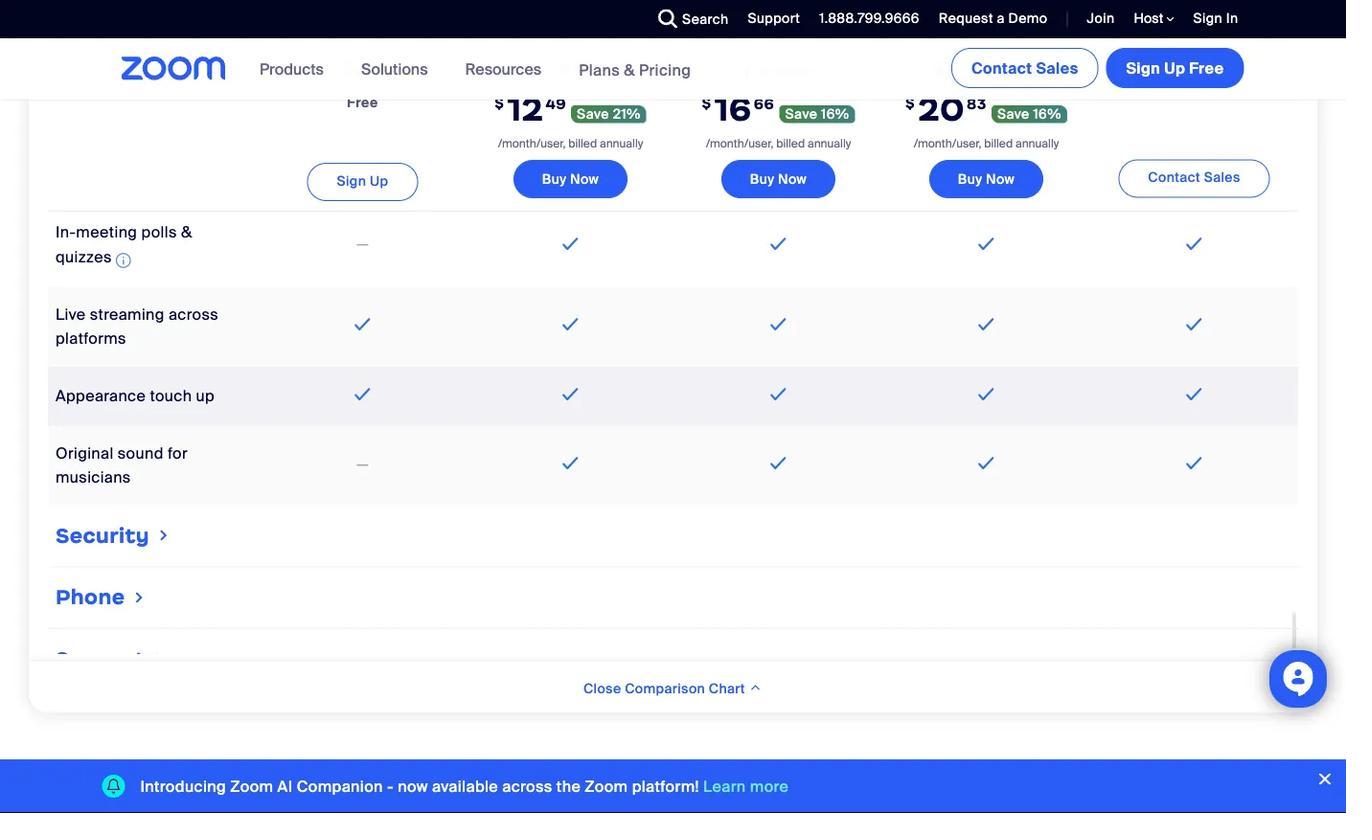 Task type: locate. For each thing, give the bounding box(es) containing it.
2 buy now from the left
[[750, 170, 807, 188]]

billed down $ 12 49 save 21% at left top
[[569, 136, 597, 151]]

support right 'search'
[[748, 10, 800, 27]]

save for 16
[[785, 105, 818, 123]]

$ inside the $ 20 83 save 16%
[[906, 94, 915, 112]]

2 16% from the left
[[1034, 105, 1062, 123]]

/month/user, billed annually
[[498, 136, 643, 151], [706, 136, 851, 151], [914, 136, 1059, 151]]

up for sign up free
[[1165, 58, 1186, 78]]

billed
[[569, 136, 597, 151], [777, 136, 805, 151], [984, 136, 1013, 151]]

2 horizontal spatial buy
[[958, 170, 983, 188]]

save right 83
[[998, 105, 1030, 123]]

2 horizontal spatial save
[[998, 105, 1030, 123]]

0 horizontal spatial contact sales
[[972, 58, 1079, 78]]

business for business plus
[[934, 62, 1003, 82]]

2 horizontal spatial annually
[[1016, 136, 1059, 151]]

business up 66
[[745, 62, 813, 82]]

1 now from the left
[[570, 170, 599, 188]]

2 buy now link from the left
[[722, 160, 836, 199]]

0 horizontal spatial sales
[[1037, 58, 1079, 78]]

1 horizontal spatial sales
[[1204, 169, 1241, 186]]

/month/user, for 12
[[498, 136, 566, 151]]

now down $ 12 49 save 21% at left top
[[570, 170, 599, 188]]

$ inside $ 12 49 save 21%
[[495, 94, 505, 112]]

plans & pricing link
[[579, 60, 691, 80], [579, 60, 691, 80]]

$ left 16 in the right of the page
[[702, 94, 712, 112]]

across
[[169, 304, 219, 324], [502, 777, 553, 797]]

0 horizontal spatial 16%
[[821, 105, 850, 123]]

buy now link down $ 12 49 save 21% at left top
[[514, 160, 628, 199]]

0 horizontal spatial /month/user, billed annually
[[498, 136, 643, 151]]

buy now link for 12
[[514, 160, 628, 199]]

now for 12
[[570, 170, 599, 188]]

3 $ from the left
[[906, 94, 915, 112]]

1 horizontal spatial free
[[1190, 58, 1224, 78]]

1 horizontal spatial buy
[[750, 170, 775, 188]]

appearance touch up
[[56, 386, 215, 406]]

up for sign up
[[370, 172, 389, 190]]

1 horizontal spatial billed
[[777, 136, 805, 151]]

3 /month/user, billed annually from the left
[[914, 136, 1059, 151]]

& right 'polls'
[[181, 222, 192, 243]]

products
[[260, 59, 324, 79]]

$ 12 49 save 21%
[[495, 88, 641, 130]]

sound
[[118, 443, 164, 463]]

annually for 20
[[1016, 136, 1059, 151]]

3 /month/user, from the left
[[914, 136, 982, 151]]

2 horizontal spatial /month/user, billed annually
[[914, 136, 1059, 151]]

2 horizontal spatial buy now
[[958, 170, 1015, 188]]

0 vertical spatial contact sales
[[972, 58, 1079, 78]]

sales
[[1037, 58, 1079, 78], [1204, 169, 1241, 186]]

1 horizontal spatial sign
[[1127, 58, 1161, 78]]

annually down 21%
[[600, 136, 643, 151]]

save inside the $ 20 83 save 16%
[[998, 105, 1030, 123]]

plus
[[1007, 62, 1039, 82]]

3 buy from the left
[[958, 170, 983, 188]]

annually down the $ 20 83 save 16%
[[1016, 136, 1059, 151]]

2 horizontal spatial now
[[986, 170, 1015, 188]]

0 vertical spatial right image
[[156, 526, 172, 545]]

billed down the $ 20 83 save 16%
[[984, 136, 1013, 151]]

buy now down $ 16 66 save 16%
[[750, 170, 807, 188]]

zoom right the
[[585, 777, 628, 797]]

zoom
[[230, 777, 274, 797], [585, 777, 628, 797]]

security cell
[[48, 514, 1299, 559]]

now for 16
[[778, 170, 807, 188]]

3 billed from the left
[[984, 136, 1013, 151]]

across inside live streaming across platforms
[[169, 304, 219, 324]]

business
[[745, 62, 813, 82], [934, 62, 1003, 82]]

buy down the $ 20 83 save 16%
[[958, 170, 983, 188]]

sign for sign up
[[337, 172, 366, 190]]

/month/user, down 16 in the right of the page
[[706, 136, 774, 151]]

1 horizontal spatial contact sales link
[[1119, 160, 1271, 198]]

$
[[495, 94, 505, 112], [702, 94, 712, 112], [906, 94, 915, 112]]

up
[[1165, 58, 1186, 78], [370, 172, 389, 190]]

1 horizontal spatial buy now link
[[722, 160, 836, 199]]

2 horizontal spatial sign
[[1194, 10, 1223, 27]]

buy down $ 12 49 save 21% at left top
[[542, 170, 567, 188]]

1 buy now from the left
[[542, 170, 599, 188]]

1 vertical spatial support
[[56, 646, 146, 672]]

0 vertical spatial contact sales link
[[952, 48, 1099, 88]]

0 vertical spatial sales
[[1037, 58, 1079, 78]]

3 now from the left
[[986, 170, 1015, 188]]

$ left 12
[[495, 94, 505, 112]]

0 horizontal spatial buy now link
[[514, 160, 628, 199]]

product information navigation
[[245, 38, 706, 101]]

now
[[570, 170, 599, 188], [778, 170, 807, 188], [986, 170, 1015, 188]]

sign up not included image
[[337, 172, 366, 190]]

0 horizontal spatial across
[[169, 304, 219, 324]]

now down the $ 20 83 save 16%
[[986, 170, 1015, 188]]

save right 66
[[785, 105, 818, 123]]

join link
[[1073, 0, 1120, 38], [1087, 10, 1115, 27]]

buy now
[[542, 170, 599, 188], [750, 170, 807, 188], [958, 170, 1015, 188]]

business for business
[[745, 62, 813, 82]]

buy now link down $ 16 66 save 16%
[[722, 160, 836, 199]]

1 horizontal spatial $
[[702, 94, 712, 112]]

in
[[1227, 10, 1239, 27]]

sign in
[[1194, 10, 1239, 27]]

1 horizontal spatial now
[[778, 170, 807, 188]]

3 buy now link from the left
[[930, 160, 1044, 199]]

appearance
[[56, 386, 146, 406]]

0 vertical spatial contact
[[972, 58, 1033, 78]]

16% inside the $ 20 83 save 16%
[[1034, 105, 1062, 123]]

save left 21%
[[577, 105, 610, 123]]

free inside application
[[347, 94, 378, 111]]

1 horizontal spatial contact sales
[[1149, 169, 1241, 186]]

contact inside application
[[1149, 169, 1201, 186]]

0 horizontal spatial contact sales link
[[952, 48, 1099, 88]]

sign down host at top
[[1127, 58, 1161, 78]]

1 16% from the left
[[821, 105, 850, 123]]

1 horizontal spatial right image
[[156, 526, 172, 545]]

1 vertical spatial free
[[347, 94, 378, 111]]

1 horizontal spatial /month/user,
[[706, 136, 774, 151]]

included image
[[1182, 232, 1207, 255], [974, 313, 999, 336], [1182, 313, 1207, 336], [350, 382, 375, 405], [558, 382, 583, 405], [766, 382, 791, 405], [558, 452, 583, 475], [766, 452, 791, 475], [974, 452, 999, 475], [1182, 452, 1207, 475]]

0 horizontal spatial business
[[745, 62, 813, 82]]

contact sales link
[[952, 48, 1099, 88], [1119, 160, 1271, 198]]

support inside application
[[56, 646, 146, 672]]

1 $ from the left
[[495, 94, 505, 112]]

0 horizontal spatial support
[[56, 646, 146, 672]]

1 horizontal spatial buy now
[[750, 170, 807, 188]]

sign in link
[[1179, 0, 1248, 38], [1194, 10, 1239, 27]]

/month/user,
[[498, 136, 566, 151], [706, 136, 774, 151], [914, 136, 982, 151]]

1 horizontal spatial up
[[1165, 58, 1186, 78]]

buy now for 12
[[542, 170, 599, 188]]

buy now down the $ 20 83 save 16%
[[958, 170, 1015, 188]]

1 vertical spatial right image
[[132, 588, 147, 607]]

up
[[196, 386, 215, 406]]

free down basic
[[347, 94, 378, 111]]

right image inside security cell
[[156, 526, 172, 545]]

pricing
[[639, 60, 691, 80]]

$ left 20 at the right of page
[[906, 94, 915, 112]]

zoom logo image
[[121, 57, 226, 81]]

3 annually from the left
[[1016, 136, 1059, 151]]

16% right 66
[[821, 105, 850, 123]]

in-meeting polls & quizzes application
[[56, 222, 192, 272]]

host button
[[1134, 10, 1175, 28]]

1.888.799.9666 button
[[805, 0, 925, 38], [820, 10, 920, 27]]

0 horizontal spatial free
[[347, 94, 378, 111]]

for
[[168, 443, 188, 463]]

0 horizontal spatial now
[[570, 170, 599, 188]]

0 horizontal spatial buy now
[[542, 170, 599, 188]]

1 vertical spatial across
[[502, 777, 553, 797]]

/month/user, billed annually for 16
[[706, 136, 851, 151]]

quizzes
[[56, 247, 112, 267]]

1 horizontal spatial business
[[934, 62, 1003, 82]]

sign inside button
[[1127, 58, 1161, 78]]

2 now from the left
[[778, 170, 807, 188]]

16%
[[821, 105, 850, 123], [1034, 105, 1062, 123]]

0 horizontal spatial contact
[[972, 58, 1033, 78]]

sign up free
[[1127, 58, 1224, 78]]

2 billed from the left
[[777, 136, 805, 151]]

& inside in-meeting polls & quizzes
[[181, 222, 192, 243]]

1 vertical spatial up
[[370, 172, 389, 190]]

1 horizontal spatial 16%
[[1034, 105, 1062, 123]]

0 horizontal spatial up
[[370, 172, 389, 190]]

0 vertical spatial &
[[624, 60, 635, 80]]

across right streaming
[[169, 304, 219, 324]]

polls
[[141, 222, 177, 243]]

basic
[[342, 59, 384, 79]]

16% for 20
[[1034, 105, 1062, 123]]

/month/user, billed annually down $ 12 49 save 21% at left top
[[498, 136, 643, 151]]

1 save from the left
[[577, 105, 610, 123]]

1 vertical spatial contact sales link
[[1119, 160, 1271, 198]]

0 horizontal spatial save
[[577, 105, 610, 123]]

2 /month/user, from the left
[[706, 136, 774, 151]]

1 business from the left
[[745, 62, 813, 82]]

buy down $ 16 66 save 16%
[[750, 170, 775, 188]]

right image inside phone cell
[[132, 588, 147, 607]]

1 horizontal spatial save
[[785, 105, 818, 123]]

0 vertical spatial sign
[[1194, 10, 1223, 27]]

musicians
[[56, 468, 131, 488]]

0 vertical spatial across
[[169, 304, 219, 324]]

1 horizontal spatial across
[[502, 777, 553, 797]]

1 billed from the left
[[569, 136, 597, 151]]

& right plans
[[624, 60, 635, 80]]

support
[[748, 10, 800, 27], [56, 646, 146, 672]]

annually down $ 16 66 save 16%
[[808, 136, 851, 151]]

buy for 12
[[542, 170, 567, 188]]

2 buy from the left
[[750, 170, 775, 188]]

sign
[[1194, 10, 1223, 27], [1127, 58, 1161, 78], [337, 172, 366, 190]]

up inside 'link'
[[370, 172, 389, 190]]

0 horizontal spatial sign
[[337, 172, 366, 190]]

save inside $ 16 66 save 16%
[[785, 105, 818, 123]]

across left the
[[502, 777, 553, 797]]

billed for 16
[[777, 136, 805, 151]]

0 horizontal spatial zoom
[[230, 777, 274, 797]]

1 vertical spatial sales
[[1204, 169, 1241, 186]]

0 horizontal spatial billed
[[569, 136, 597, 151]]

2 vertical spatial sign
[[337, 172, 366, 190]]

right image right security
[[156, 526, 172, 545]]

included image
[[558, 232, 583, 255], [766, 232, 791, 255], [974, 232, 999, 255], [350, 313, 375, 336], [558, 313, 583, 336], [766, 313, 791, 336], [974, 382, 999, 405], [1182, 382, 1207, 405]]

up inside button
[[1165, 58, 1186, 78]]

request a demo link
[[925, 0, 1053, 38], [939, 10, 1048, 27]]

host
[[1134, 10, 1167, 27]]

comparison
[[625, 680, 706, 698]]

1 vertical spatial &
[[181, 222, 192, 243]]

buy now down $ 12 49 save 21% at left top
[[542, 170, 599, 188]]

up down host "dropdown button"
[[1165, 58, 1186, 78]]

1 vertical spatial sign
[[1127, 58, 1161, 78]]

contact sales inside application
[[1149, 169, 1241, 186]]

0 horizontal spatial &
[[181, 222, 192, 243]]

save for 20
[[998, 105, 1030, 123]]

3 buy now from the left
[[958, 170, 1015, 188]]

banner
[[98, 38, 1248, 101]]

2 horizontal spatial buy now link
[[930, 160, 1044, 199]]

plans & pricing
[[579, 60, 691, 80]]

sales inside "meetings" navigation
[[1037, 58, 1079, 78]]

products button
[[260, 38, 332, 100]]

83
[[967, 94, 987, 112]]

1 horizontal spatial /month/user, billed annually
[[706, 136, 851, 151]]

66
[[754, 94, 775, 112]]

2 save from the left
[[785, 105, 818, 123]]

contact sales
[[972, 58, 1079, 78], [1149, 169, 1241, 186]]

right image right phone
[[132, 588, 147, 607]]

0 horizontal spatial right image
[[132, 588, 147, 607]]

a
[[997, 10, 1005, 27]]

1 horizontal spatial contact
[[1149, 169, 1201, 186]]

1 buy now link from the left
[[514, 160, 628, 199]]

save for 12
[[577, 105, 610, 123]]

application
[[48, 0, 1299, 690]]

business plus
[[934, 62, 1039, 82]]

zoom left ai
[[230, 777, 274, 797]]

now down $ 16 66 save 16%
[[778, 170, 807, 188]]

1 horizontal spatial annually
[[808, 136, 851, 151]]

buy now link for 16
[[722, 160, 836, 199]]

sign inside 'link'
[[337, 172, 366, 190]]

2 horizontal spatial /month/user,
[[914, 136, 982, 151]]

up up not included image
[[370, 172, 389, 190]]

business up 83
[[934, 62, 1003, 82]]

1 vertical spatial contact sales
[[1149, 169, 1241, 186]]

original sound for musicians
[[56, 443, 188, 488]]

2 annually from the left
[[808, 136, 851, 151]]

2 business from the left
[[934, 62, 1003, 82]]

application containing 12
[[48, 0, 1299, 690]]

billed down $ 16 66 save 16%
[[777, 136, 805, 151]]

2 /month/user, billed annually from the left
[[706, 136, 851, 151]]

right image
[[156, 526, 172, 545], [132, 588, 147, 607]]

/month/user, down 20 at the right of page
[[914, 136, 982, 151]]

0 horizontal spatial annually
[[600, 136, 643, 151]]

sign up free button
[[1107, 48, 1245, 88]]

free down "sign in"
[[1190, 58, 1224, 78]]

2 horizontal spatial $
[[906, 94, 915, 112]]

save inside $ 12 49 save 21%
[[577, 105, 610, 123]]

1 annually from the left
[[600, 136, 643, 151]]

free
[[1190, 58, 1224, 78], [347, 94, 378, 111]]

0 horizontal spatial /month/user,
[[498, 136, 566, 151]]

sign left in
[[1194, 10, 1223, 27]]

1 horizontal spatial &
[[624, 60, 635, 80]]

2 $ from the left
[[702, 94, 712, 112]]

support link
[[734, 0, 805, 38], [748, 10, 800, 27]]

0 horizontal spatial buy
[[542, 170, 567, 188]]

buy now link
[[514, 160, 628, 199], [722, 160, 836, 199], [930, 160, 1044, 199]]

/month/user, down 12
[[498, 136, 566, 151]]

0 vertical spatial up
[[1165, 58, 1186, 78]]

contact sales inside "meetings" navigation
[[972, 58, 1079, 78]]

contact inside "meetings" navigation
[[972, 58, 1033, 78]]

2 horizontal spatial billed
[[984, 136, 1013, 151]]

buy now link down the $ 20 83 save 16%
[[930, 160, 1044, 199]]

support down phone
[[56, 646, 146, 672]]

buy
[[542, 170, 567, 188], [750, 170, 775, 188], [958, 170, 983, 188]]

1 horizontal spatial zoom
[[585, 777, 628, 797]]

16% inside $ 16 66 save 16%
[[821, 105, 850, 123]]

1 /month/user, from the left
[[498, 136, 566, 151]]

16% down plus
[[1034, 105, 1062, 123]]

/month/user, billed annually down the $ 20 83 save 16%
[[914, 136, 1059, 151]]

/month/user, billed annually for 12
[[498, 136, 643, 151]]

0 horizontal spatial $
[[495, 94, 505, 112]]

learn
[[704, 777, 746, 797]]

1 /month/user, billed annually from the left
[[498, 136, 643, 151]]

1 horizontal spatial support
[[748, 10, 800, 27]]

sign up link
[[307, 163, 418, 201]]

not included image
[[353, 453, 372, 476]]

in-
[[56, 222, 76, 243]]

1 vertical spatial contact
[[1149, 169, 1201, 186]]

/month/user, for 16
[[706, 136, 774, 151]]

contact
[[972, 58, 1033, 78], [1149, 169, 1201, 186]]

$ inside $ 16 66 save 16%
[[702, 94, 712, 112]]

sign up
[[337, 172, 389, 190]]

/month/user, billed annually down $ 16 66 save 16%
[[706, 136, 851, 151]]

demo
[[1009, 10, 1048, 27]]

resources button
[[465, 38, 550, 100]]

3 save from the left
[[998, 105, 1030, 123]]

1 buy from the left
[[542, 170, 567, 188]]

0 vertical spatial free
[[1190, 58, 1224, 78]]



Task type: describe. For each thing, give the bounding box(es) containing it.
the
[[557, 777, 581, 797]]

in-meeting polls & quizzes
[[56, 222, 192, 267]]

& inside product information navigation
[[624, 60, 635, 80]]

search
[[683, 10, 729, 28]]

close
[[584, 680, 622, 698]]

49
[[546, 94, 567, 112]]

in-meeting polls & quizzes image
[[116, 249, 131, 272]]

20
[[918, 88, 965, 130]]

16
[[715, 88, 752, 130]]

-
[[387, 777, 394, 797]]

0 vertical spatial support
[[748, 10, 800, 27]]

$ 20 83 save 16%
[[906, 88, 1062, 130]]

sales inside application
[[1204, 169, 1241, 186]]

right image for security
[[156, 526, 172, 545]]

now for 20
[[986, 170, 1015, 188]]

$ for 16
[[702, 94, 712, 112]]

join
[[1087, 10, 1115, 27]]

phone
[[56, 584, 125, 610]]

$ for 20
[[906, 94, 915, 112]]

/month/user, for 20
[[914, 136, 982, 151]]

plans
[[579, 60, 620, 80]]

introducing zoom ai companion - now available across the zoom platform! learn more
[[140, 777, 789, 797]]

available
[[432, 777, 498, 797]]

annually for 16
[[808, 136, 851, 151]]

security
[[56, 523, 149, 548]]

sign for sign up free
[[1127, 58, 1161, 78]]

live streaming across platforms
[[56, 304, 219, 349]]

contact sales link inside "meetings" navigation
[[952, 48, 1099, 88]]

touch
[[150, 386, 192, 406]]

platform!
[[632, 777, 700, 797]]

16% for 16
[[821, 105, 850, 123]]

enterprise
[[1156, 62, 1234, 82]]

$ 16 66 save 16%
[[702, 88, 850, 130]]

streaming
[[90, 304, 165, 324]]

buy for 20
[[958, 170, 983, 188]]

introducing
[[140, 777, 226, 797]]

buy now link for 20
[[930, 160, 1044, 199]]

search button
[[644, 0, 734, 38]]

buy for 16
[[750, 170, 775, 188]]

2 zoom from the left
[[585, 777, 628, 797]]

more
[[750, 777, 789, 797]]

ai
[[278, 777, 293, 797]]

meeting
[[76, 222, 137, 243]]

$ for 12
[[495, 94, 505, 112]]

platforms
[[56, 329, 126, 349]]

buy now for 16
[[750, 170, 807, 188]]

sign for sign in
[[1194, 10, 1223, 27]]

resources
[[465, 59, 542, 79]]

pro
[[558, 62, 583, 82]]

1 zoom from the left
[[230, 777, 274, 797]]

not included image
[[353, 234, 372, 257]]

right image for phone
[[132, 588, 147, 607]]

close comparison chart
[[584, 680, 749, 698]]

live
[[56, 304, 86, 324]]

/month/user, billed annually for 20
[[914, 136, 1059, 151]]

join link up "meetings" navigation
[[1087, 10, 1115, 27]]

12
[[507, 88, 544, 130]]

free inside button
[[1190, 58, 1224, 78]]

annually for 12
[[600, 136, 643, 151]]

contact sales link inside application
[[1119, 160, 1271, 198]]

learn more link
[[704, 777, 789, 797]]

join link left host at top
[[1073, 0, 1120, 38]]

meetings navigation
[[948, 38, 1248, 92]]

banner containing contact sales
[[98, 38, 1248, 101]]

21%
[[613, 105, 641, 123]]

1.888.799.9666
[[820, 10, 920, 27]]

solutions
[[361, 59, 428, 79]]

billed for 12
[[569, 136, 597, 151]]

chart
[[709, 680, 746, 698]]

now
[[398, 777, 428, 797]]

phone cell
[[48, 575, 1299, 621]]

solutions button
[[361, 38, 437, 100]]

request a demo
[[939, 10, 1048, 27]]

billed for 20
[[984, 136, 1013, 151]]

request
[[939, 10, 994, 27]]

original
[[56, 443, 114, 463]]

companion
[[297, 777, 383, 797]]

buy now for 20
[[958, 170, 1015, 188]]



Task type: vqa. For each thing, say whether or not it's contained in the screenshot.
3rd Buy from right
yes



